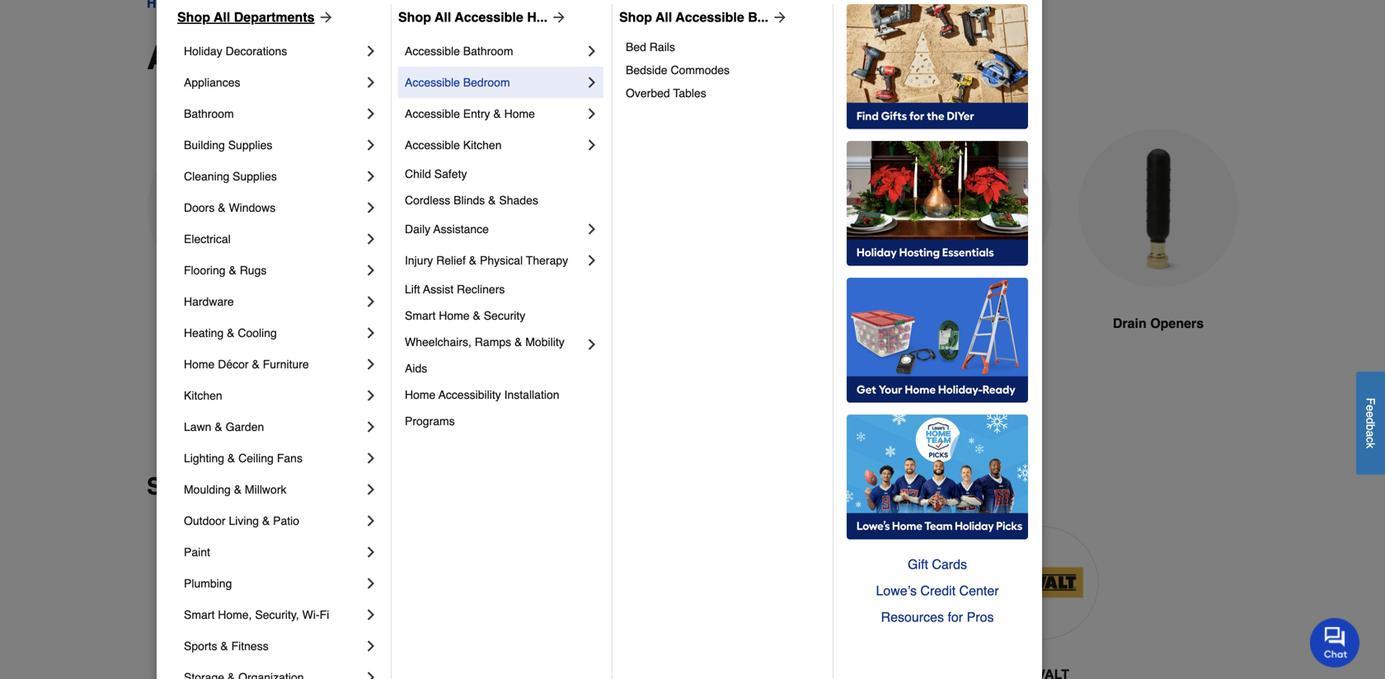 Task type: describe. For each thing, give the bounding box(es) containing it.
kitchen inside kitchen link
[[184, 389, 222, 402]]

lighting & ceiling fans link
[[184, 443, 363, 474]]

chevron right image for bathroom
[[363, 106, 379, 122]]

chevron right image for electrical
[[363, 231, 379, 247]]

home accessibility installation programs
[[405, 388, 563, 428]]

augers,
[[147, 39, 270, 77]]

building supplies
[[184, 139, 272, 152]]

cordless
[[405, 194, 450, 207]]

arrow right image for shop all accessible b...
[[768, 9, 788, 26]]

holiday decorations
[[184, 45, 287, 58]]

chevron right image for sports & fitness
[[363, 638, 379, 655]]

lift
[[405, 283, 420, 296]]

hand
[[186, 316, 219, 331]]

garden
[[226, 420, 264, 434]]

child safety
[[405, 167, 467, 181]]

all for shop all accessible b...
[[656, 9, 672, 25]]

chevron right image for accessible entry & home
[[584, 106, 600, 122]]

lowe's credit center
[[876, 583, 999, 599]]

sports & fitness
[[184, 640, 269, 653]]

zep logo. image
[[287, 526, 400, 640]]

drain openers link
[[1078, 129, 1238, 373]]

home décor & furniture link
[[184, 349, 363, 380]]

& inside smart home & security link
[[473, 309, 481, 322]]

arrow right image for shop all departments
[[315, 9, 334, 26]]

lawn & garden link
[[184, 411, 363, 443]]

hand augers
[[186, 316, 268, 331]]

bathroom link
[[184, 98, 363, 129]]

shop all accessible h...
[[398, 9, 548, 25]]

gift cards
[[908, 557, 967, 572]]

doors
[[184, 201, 215, 214]]

chevron right image for holiday decorations
[[363, 43, 379, 59]]

chevron right image for accessible kitchen
[[584, 137, 600, 153]]

drain cleaners & chemicals link
[[519, 129, 679, 393]]

kitchen link
[[184, 380, 363, 411]]

doors & windows link
[[184, 192, 363, 223]]

child safety link
[[405, 161, 600, 187]]

blinds
[[454, 194, 485, 207]]

lighting
[[184, 452, 224, 465]]

accessible for accessible entry & home
[[405, 107, 460, 120]]

cards
[[932, 557, 967, 572]]

resources for pros link
[[847, 604, 1028, 631]]

living
[[229, 514, 259, 528]]

assistance
[[433, 223, 489, 236]]

1 horizontal spatial openers
[[1150, 316, 1204, 331]]

shop for shop all accessible b...
[[619, 9, 652, 25]]

supplies for building supplies
[[228, 139, 272, 152]]

décor
[[218, 358, 249, 371]]

accessible up bed rails link
[[676, 9, 744, 25]]

millwork
[[245, 483, 286, 496]]

& inside home décor & furniture link
[[252, 358, 260, 371]]

flooring & rugs
[[184, 264, 267, 277]]

all for shop all accessible h...
[[435, 9, 451, 25]]

a cobra rubber bladder with brass fitting. image
[[1078, 129, 1238, 289]]

augers for machine augers
[[419, 316, 464, 331]]

arrow right image
[[548, 9, 567, 26]]

f e e d b a c k button
[[1356, 372, 1385, 475]]

shop
[[147, 474, 204, 500]]

& inside sports & fitness link
[[220, 640, 228, 653]]

moulding
[[184, 483, 231, 496]]

& inside wheelchairs, ramps & mobility aids
[[514, 336, 522, 349]]

accessible for accessible bathroom
[[405, 45, 460, 58]]

cleaning supplies
[[184, 170, 277, 183]]

cordless blinds & shades link
[[405, 187, 600, 214]]

accessible bathroom
[[405, 45, 513, 58]]

machine augers link
[[333, 129, 493, 373]]

holiday hosting essentials. image
[[847, 141, 1028, 266]]

by
[[211, 474, 238, 500]]

chevron right image for heating & cooling
[[363, 325, 379, 341]]

entry
[[463, 107, 490, 120]]

accessible bedroom
[[405, 76, 510, 89]]

lowe's home team holiday picks. image
[[847, 415, 1028, 540]]

smart for smart home & security
[[405, 309, 436, 322]]

wheelchairs, ramps & mobility aids link
[[405, 329, 584, 382]]

1 e from the top
[[1364, 405, 1377, 411]]

a yellow jug of drano commercial line drain cleaner. image
[[519, 129, 679, 289]]

a kobalt music wire drain hand auger. image
[[147, 129, 307, 289]]

home,
[[218, 608, 252, 622]]

f e e d b a c k
[[1364, 398, 1377, 449]]

outdoor
[[184, 514, 226, 528]]

& inside moulding & millwork link
[[234, 483, 242, 496]]

shop all accessible h... link
[[398, 7, 567, 27]]

flooring
[[184, 264, 226, 277]]

& inside lawn & garden link
[[215, 420, 222, 434]]

& inside "flooring & rugs" "link"
[[229, 264, 236, 277]]

home inside home accessibility installation programs
[[405, 388, 436, 402]]

heating & cooling link
[[184, 317, 363, 349]]

installation
[[504, 388, 559, 402]]

cordless blinds & shades
[[405, 194, 538, 207]]

accessible bathroom link
[[405, 35, 584, 67]]

doors & windows
[[184, 201, 276, 214]]

fi
[[320, 608, 329, 622]]

accessible bedroom link
[[405, 67, 584, 98]]

bedside
[[626, 63, 667, 77]]

smart home & security
[[405, 309, 525, 322]]

accessible entry & home link
[[405, 98, 584, 129]]

chevron right image for home décor & furniture
[[363, 356, 379, 373]]

safety
[[434, 167, 467, 181]]

augers for hand augers
[[222, 316, 268, 331]]

electrical
[[184, 232, 231, 246]]

& inside injury relief & physical therapy link
[[469, 254, 477, 267]]

shop for shop all departments
[[177, 9, 210, 25]]

lawn
[[184, 420, 211, 434]]

shop all departments
[[177, 9, 315, 25]]

home down heating
[[184, 358, 215, 371]]

mobility
[[525, 336, 565, 349]]

accessible up accessible bathroom link
[[455, 9, 523, 25]]

commodes
[[671, 63, 730, 77]]

cooling
[[238, 326, 277, 340]]

patio
[[273, 514, 299, 528]]

chevron right image for cleaning supplies
[[363, 168, 379, 185]]

a brass craft music wire machine auger. image
[[333, 129, 493, 289]]

departments
[[234, 9, 315, 25]]

accessible for accessible bedroom
[[405, 76, 460, 89]]

windows
[[229, 201, 276, 214]]

chevron right image for plumbing
[[363, 575, 379, 592]]

drain openers
[[1113, 316, 1204, 331]]

moulding & millwork link
[[184, 474, 363, 505]]

shades
[[499, 194, 538, 207]]

plungers
[[279, 39, 420, 77]]

chevron right image for building supplies
[[363, 137, 379, 153]]

& inside cordless blinds & shades link
[[488, 194, 496, 207]]

gift cards link
[[847, 552, 1028, 578]]

chevron right image for appliances
[[363, 74, 379, 91]]

& down shop all accessible h... at the left of the page
[[429, 39, 453, 77]]

resources for pros
[[881, 610, 994, 625]]

& inside the doors & windows link
[[218, 201, 226, 214]]

& inside heating & cooling link
[[227, 326, 235, 340]]



Task type: locate. For each thing, give the bounding box(es) containing it.
tables
[[673, 87, 706, 100]]

supplies up the cleaning supplies
[[228, 139, 272, 152]]

bedroom
[[463, 76, 510, 89]]

chevron right image for doors & windows
[[363, 200, 379, 216]]

3 shop from the left
[[619, 9, 652, 25]]

supplies
[[228, 139, 272, 152], [233, 170, 277, 183]]

1 horizontal spatial augers
[[419, 316, 464, 331]]

bedside commodes
[[626, 63, 730, 77]]

chevron right image for moulding & millwork
[[363, 481, 379, 498]]

& right relief
[[469, 254, 477, 267]]

programs
[[405, 415, 455, 428]]

bathroom up bedroom
[[463, 45, 513, 58]]

0 horizontal spatial shop
[[177, 9, 210, 25]]

assist
[[423, 283, 454, 296]]

orange drain snakes. image
[[892, 129, 1052, 289]]

injury relief & physical therapy link
[[405, 245, 584, 276]]

2 horizontal spatial shop
[[619, 9, 652, 25]]

chevron right image for injury relief & physical therapy
[[584, 252, 600, 269]]

credit
[[920, 583, 956, 599]]

shop
[[177, 9, 210, 25], [398, 9, 431, 25], [619, 9, 652, 25]]

2 horizontal spatial all
[[656, 9, 672, 25]]

chevron right image for kitchen
[[363, 387, 379, 404]]

overbed tables link
[[626, 82, 821, 105]]

& right décor
[[252, 358, 260, 371]]

supplies inside cleaning supplies link
[[233, 170, 277, 183]]

e
[[1364, 405, 1377, 411], [1364, 411, 1377, 418]]

1 horizontal spatial shop
[[398, 9, 431, 25]]

chevron right image for wheelchairs, ramps & mobility aids
[[584, 336, 600, 353]]

aids
[[405, 362, 427, 375]]

0 horizontal spatial smart
[[184, 608, 215, 622]]

shop up holiday
[[177, 9, 210, 25]]

chemicals
[[566, 336, 632, 351]]

heating
[[184, 326, 224, 340]]

injury relief & physical therapy
[[405, 254, 568, 267]]

accessible for accessible kitchen
[[405, 139, 460, 152]]

0 horizontal spatial kitchen
[[184, 389, 222, 402]]

0 vertical spatial kitchen
[[463, 139, 502, 152]]

hardware
[[184, 295, 234, 308]]

get your home holiday-ready. image
[[847, 278, 1028, 403]]

electrical link
[[184, 223, 363, 255]]

arrow right image up bed rails link
[[768, 9, 788, 26]]

accessible up accessible kitchen
[[405, 107, 460, 120]]

1 vertical spatial smart
[[184, 608, 215, 622]]

lighting & ceiling fans
[[184, 452, 303, 465]]

0 horizontal spatial all
[[214, 9, 230, 25]]

&
[[429, 39, 453, 77], [493, 107, 501, 120], [488, 194, 496, 207], [218, 201, 226, 214], [469, 254, 477, 267], [229, 264, 236, 277], [473, 309, 481, 322], [643, 316, 653, 331], [227, 326, 235, 340], [514, 336, 522, 349], [252, 358, 260, 371], [215, 420, 222, 434], [227, 452, 235, 465], [234, 483, 242, 496], [262, 514, 270, 528], [220, 640, 228, 653]]

1 vertical spatial kitchen
[[184, 389, 222, 402]]

1 vertical spatial bathroom
[[184, 107, 234, 120]]

1 horizontal spatial smart
[[405, 309, 436, 322]]

arrow right image inside shop all accessible b... link
[[768, 9, 788, 26]]

sports
[[184, 640, 217, 653]]

bedside commodes link
[[626, 59, 821, 82]]

2 augers from the left
[[419, 316, 464, 331]]

augers inside "link"
[[222, 316, 268, 331]]

0 horizontal spatial augers
[[222, 316, 268, 331]]

outdoor living & patio
[[184, 514, 299, 528]]

& right 'doors'
[[218, 201, 226, 214]]

accessible entry & home
[[405, 107, 535, 120]]

& right cleaners
[[643, 316, 653, 331]]

shop all departments link
[[177, 7, 334, 27]]

1 vertical spatial supplies
[[233, 170, 277, 183]]

d
[[1364, 418, 1377, 424]]

chevron right image for paint
[[363, 544, 379, 561]]

decorations
[[226, 45, 287, 58]]

physical
[[480, 254, 523, 267]]

paint
[[184, 546, 210, 559]]

1 horizontal spatial kitchen
[[463, 139, 502, 152]]

0 vertical spatial supplies
[[228, 139, 272, 152]]

supplies up windows
[[233, 170, 277, 183]]

drain for drain openers
[[1113, 316, 1147, 331]]

f
[[1364, 398, 1377, 405]]

all up rails at the top of the page
[[656, 9, 672, 25]]

& right "ramps"
[[514, 336, 522, 349]]

& down recliners
[[473, 309, 481, 322]]

0 horizontal spatial bathroom
[[184, 107, 234, 120]]

lawn & garden
[[184, 420, 264, 434]]

overbed tables
[[626, 87, 706, 100]]

1 arrow right image from the left
[[315, 9, 334, 26]]

a black rubber plunger. image
[[706, 129, 866, 289]]

brand
[[244, 474, 311, 500]]

chevron right image for hardware
[[363, 294, 379, 310]]

1 shop from the left
[[177, 9, 210, 25]]

drain snakes
[[930, 316, 1014, 331]]

& right blinds
[[488, 194, 496, 207]]

kitchen inside accessible kitchen link
[[463, 139, 502, 152]]

chevron right image for lawn & garden
[[363, 419, 379, 435]]

machine
[[362, 316, 415, 331]]

ramps
[[475, 336, 511, 349]]

kitchen up "lawn"
[[184, 389, 222, 402]]

chevron right image
[[363, 43, 379, 59], [363, 74, 379, 91], [584, 106, 600, 122], [363, 200, 379, 216], [363, 231, 379, 247], [584, 252, 600, 269], [363, 262, 379, 279], [363, 294, 379, 310], [363, 325, 379, 341], [584, 336, 600, 353], [363, 356, 379, 373], [363, 419, 379, 435], [363, 575, 379, 592], [363, 607, 379, 623], [363, 669, 379, 679]]

& right "lawn"
[[215, 420, 222, 434]]

building supplies link
[[184, 129, 363, 161]]

smart home, security, wi-fi
[[184, 608, 329, 622]]

supplies for cleaning supplies
[[233, 170, 277, 183]]

arrow right image up plungers at the left top
[[315, 9, 334, 26]]

drain for drain cleaners & chemicals
[[546, 316, 580, 331]]

3 all from the left
[[656, 9, 672, 25]]

gift
[[908, 557, 928, 572]]

machine augers
[[362, 316, 464, 331]]

1 augers from the left
[[222, 316, 268, 331]]

2 shop from the left
[[398, 9, 431, 25]]

fitness
[[231, 640, 269, 653]]

recliners
[[457, 283, 505, 296]]

security
[[484, 309, 525, 322]]

home down lift assist recliners
[[439, 309, 470, 322]]

chevron right image for accessible bedroom
[[584, 74, 600, 91]]

home accessibility installation programs link
[[405, 382, 600, 434]]

k
[[1364, 443, 1377, 449]]

shop by brand
[[147, 474, 311, 500]]

& left patio
[[262, 514, 270, 528]]

smart for smart home, security, wi-fi
[[184, 608, 215, 622]]

& inside lighting & ceiling fans link
[[227, 452, 235, 465]]

shop up 'augers, plungers & drain openers'
[[398, 9, 431, 25]]

& inside accessible entry & home link
[[493, 107, 501, 120]]

child
[[405, 167, 431, 181]]

2 all from the left
[[435, 9, 451, 25]]

& left millwork
[[234, 483, 242, 496]]

accessible up accessible bedroom
[[405, 45, 460, 58]]

supplies inside building supplies "link"
[[228, 139, 272, 152]]

& left cooling on the left
[[227, 326, 235, 340]]

& right entry
[[493, 107, 501, 120]]

drain for drain snakes
[[930, 316, 964, 331]]

& right "sports"
[[220, 640, 228, 653]]

home up accessible kitchen link on the left top of page
[[504, 107, 535, 120]]

chevron right image for flooring & rugs
[[363, 262, 379, 279]]

bed rails link
[[626, 35, 821, 59]]

building
[[184, 139, 225, 152]]

cobra logo. image
[[566, 526, 679, 640]]

& inside drain cleaners & chemicals
[[643, 316, 653, 331]]

drain snakes link
[[892, 129, 1052, 373]]

home down aids
[[405, 388, 436, 402]]

accessible kitchen
[[405, 139, 502, 152]]

& left ceiling
[[227, 452, 235, 465]]

cleaning supplies link
[[184, 161, 363, 192]]

smart up "sports"
[[184, 608, 215, 622]]

1 horizontal spatial all
[[435, 9, 451, 25]]

2 arrow right image from the left
[[768, 9, 788, 26]]

e up b
[[1364, 411, 1377, 418]]

shop for shop all accessible h...
[[398, 9, 431, 25]]

lift assist recliners link
[[405, 276, 600, 303]]

0 vertical spatial smart
[[405, 309, 436, 322]]

furniture
[[263, 358, 309, 371]]

smart home, security, wi-fi link
[[184, 599, 363, 631]]

bed
[[626, 40, 646, 54]]

bathroom down appliances
[[184, 107, 234, 120]]

smart home & security link
[[405, 303, 600, 329]]

0 vertical spatial bathroom
[[463, 45, 513, 58]]

daily assistance
[[405, 223, 489, 236]]

1 vertical spatial openers
[[1150, 316, 1204, 331]]

daily assistance link
[[405, 214, 584, 245]]

0 horizontal spatial openers
[[555, 39, 689, 77]]

plumbing link
[[184, 568, 363, 599]]

e up d
[[1364, 405, 1377, 411]]

0 vertical spatial openers
[[555, 39, 689, 77]]

paint link
[[184, 537, 363, 568]]

holiday
[[184, 45, 222, 58]]

rugs
[[240, 264, 267, 277]]

center
[[959, 583, 999, 599]]

all for shop all departments
[[214, 9, 230, 25]]

chevron right image
[[584, 43, 600, 59], [584, 74, 600, 91], [363, 106, 379, 122], [363, 137, 379, 153], [584, 137, 600, 153], [363, 168, 379, 185], [584, 221, 600, 237], [363, 387, 379, 404], [363, 450, 379, 467], [363, 481, 379, 498], [363, 513, 379, 529], [363, 544, 379, 561], [363, 638, 379, 655]]

chevron right image for outdoor living & patio
[[363, 513, 379, 529]]

chat invite button image
[[1310, 618, 1360, 668]]

appliances link
[[184, 67, 363, 98]]

& left rugs
[[229, 264, 236, 277]]

2 e from the top
[[1364, 411, 1377, 418]]

heating & cooling
[[184, 326, 277, 340]]

accessible down accessible bathroom on the top
[[405, 76, 460, 89]]

& inside outdoor living & patio link
[[262, 514, 270, 528]]

kitchen down entry
[[463, 139, 502, 152]]

accessible up child safety
[[405, 139, 460, 152]]

shop up bed
[[619, 9, 652, 25]]

h...
[[527, 9, 548, 25]]

accessible kitchen link
[[405, 129, 584, 161]]

all up accessible bathroom on the top
[[435, 9, 451, 25]]

korky logo. image
[[845, 526, 959, 640]]

arrow right image
[[315, 9, 334, 26], [768, 9, 788, 26]]

chevron right image for daily assistance
[[584, 221, 600, 237]]

for
[[948, 610, 963, 625]]

hardware link
[[184, 286, 363, 317]]

all up the holiday decorations
[[214, 9, 230, 25]]

find gifts for the diyer. image
[[847, 4, 1028, 129]]

snakes
[[968, 316, 1014, 331]]

drain inside drain cleaners & chemicals
[[546, 316, 580, 331]]

relief
[[436, 254, 466, 267]]

arrow right image inside the shop all departments link
[[315, 9, 334, 26]]

chevron right image for accessible bathroom
[[584, 43, 600, 59]]

1 horizontal spatial bathroom
[[463, 45, 513, 58]]

augers, plungers & drain openers
[[147, 39, 689, 77]]

1 all from the left
[[214, 9, 230, 25]]

1 horizontal spatial arrow right image
[[768, 9, 788, 26]]

lift assist recliners
[[405, 283, 505, 296]]

rails
[[650, 40, 675, 54]]

smart down lift
[[405, 309, 436, 322]]

chevron right image for lighting & ceiling fans
[[363, 450, 379, 467]]

dewalt logo. image
[[985, 526, 1099, 640]]

0 horizontal spatial arrow right image
[[315, 9, 334, 26]]

chevron right image for smart home, security, wi-fi
[[363, 607, 379, 623]]

resources
[[881, 610, 944, 625]]

flooring & rugs link
[[184, 255, 363, 286]]



Task type: vqa. For each thing, say whether or not it's contained in the screenshot.
'Machine Augers' link on the left of page
yes



